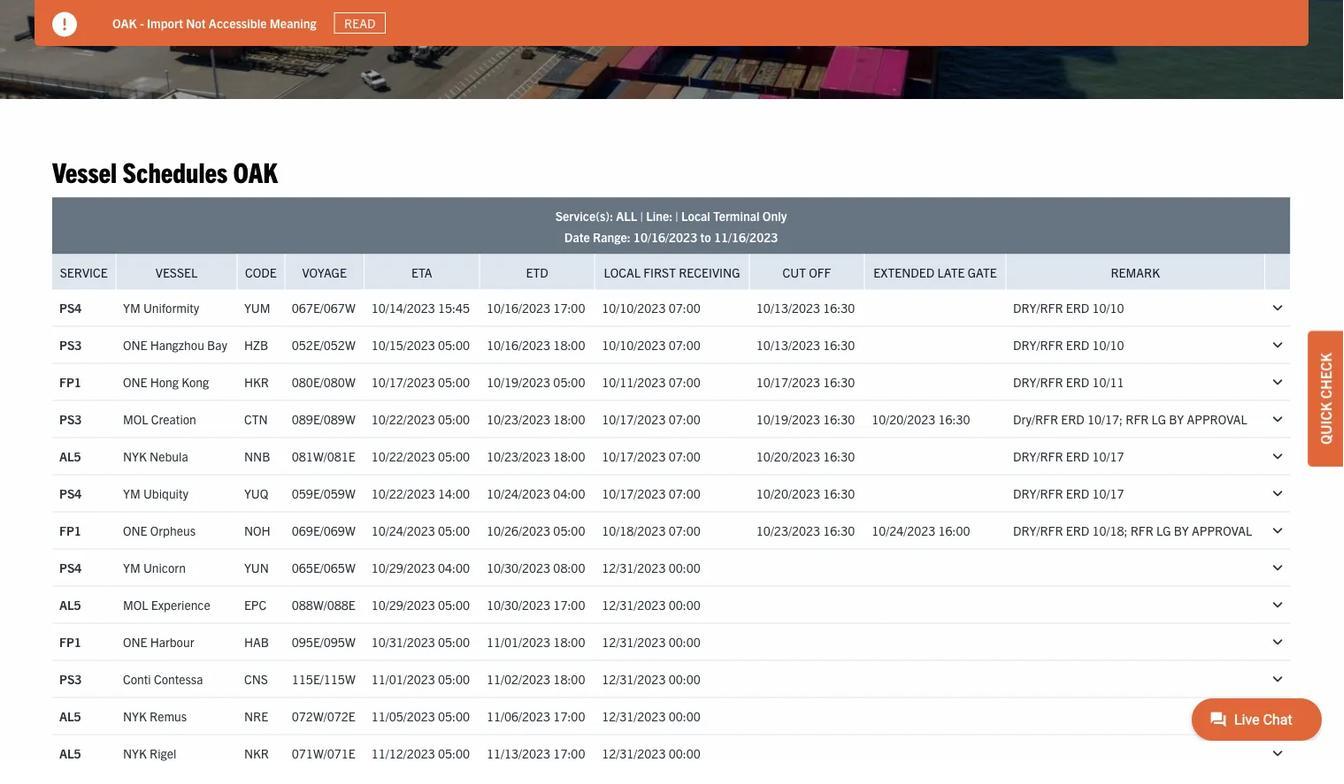 Task type: describe. For each thing, give the bounding box(es) containing it.
10/20/2023 16:30 for 04:00
[[756, 486, 855, 502]]

first
[[643, 264, 676, 280]]

2 vertical spatial 10/23/2023
[[756, 523, 820, 539]]

only
[[762, 208, 787, 224]]

10/13/2023 for 10/16/2023 18:00
[[756, 337, 820, 353]]

04:00 for 10/24/2023 04:00
[[553, 486, 585, 502]]

095e/095w
[[292, 635, 355, 650]]

0 vertical spatial 10/20/2023 16:30
[[872, 412, 970, 427]]

10/19/2023 16:30
[[756, 412, 855, 427]]

remus
[[150, 709, 187, 725]]

17:00 for 11/06/2023 17:00
[[553, 709, 585, 725]]

one for one hong kong
[[123, 374, 147, 390]]

10/17/2023 07:00 for 081w/081e
[[602, 449, 701, 465]]

07:00 for 081w/081e
[[669, 449, 701, 465]]

read
[[344, 15, 376, 31]]

eta
[[411, 264, 432, 280]]

18:00 for 10/13/2023 16:30
[[553, 337, 585, 353]]

cns
[[244, 672, 268, 688]]

rfr for 10/18;
[[1131, 523, 1154, 539]]

16:30 for 081w/081e
[[823, 449, 855, 465]]

nyk for nyk rigel
[[123, 746, 147, 762]]

05:00 for 080e/080w
[[438, 374, 470, 390]]

dry/rfr erd 10/10 for 10/16/2023 18:00
[[1013, 337, 1124, 353]]

00:00 for 11/13/2023 17:00
[[669, 746, 701, 762]]

one hong kong
[[123, 374, 209, 390]]

10/15/2023 05:00
[[371, 337, 470, 353]]

ym for ym unicorn
[[123, 560, 140, 576]]

schedules
[[123, 154, 228, 189]]

dry/rfr for 10/23/2023 18:00
[[1013, 449, 1063, 465]]

10/11
[[1092, 374, 1124, 390]]

088w/088e
[[292, 597, 355, 613]]

nre
[[244, 709, 268, 725]]

service(s): all | line: | local terminal only date range: 10/16/2023 to 11/16/2023
[[555, 208, 787, 245]]

10/17/2023 07:00 for 089e/089w
[[602, 412, 701, 427]]

10/24/2023 04:00
[[487, 486, 585, 502]]

10/18/2023 07:00
[[602, 523, 701, 539]]

10/31/2023 05:00
[[371, 635, 470, 650]]

11/06/2023 17:00
[[487, 709, 585, 725]]

lg for 10/18;
[[1157, 523, 1171, 539]]

10/16/2023 17:00
[[487, 300, 585, 316]]

12/31/2023 00:00 for 11/13/2023 17:00
[[602, 746, 701, 762]]

creation
[[151, 412, 196, 427]]

05:00 for 115e/115w
[[438, 672, 470, 688]]

10/31/2023
[[371, 635, 435, 650]]

081w/081e
[[292, 449, 355, 465]]

17:00 for 11/13/2023 17:00
[[553, 746, 585, 762]]

07:00 for 059e/059w
[[669, 486, 701, 502]]

10/17/2023 for 081w/081e
[[602, 449, 666, 465]]

nyk for nyk remus
[[123, 709, 147, 725]]

dry/rfr erd 10/17; rfr lg by approval
[[1013, 412, 1247, 427]]

10/11/2023 07:00
[[602, 374, 701, 390]]

10/20/2023 for 10/24/2023 04:00
[[756, 486, 820, 502]]

10/22/2023 05:00 for 089e/089w
[[371, 412, 470, 427]]

not
[[186, 15, 206, 31]]

rfr for 10/17;
[[1126, 412, 1149, 427]]

12/31/2023 for 11/02/2023 18:00
[[602, 672, 666, 688]]

epc
[[244, 597, 267, 613]]

dry/rfr erd 10/11
[[1013, 374, 1124, 390]]

10/26/2023
[[487, 523, 550, 539]]

dry/rfr erd 10/17 for 10/23/2023 18:00
[[1013, 449, 1124, 465]]

uniformity
[[143, 300, 199, 316]]

ym for ym ubiquity
[[123, 486, 140, 502]]

dry/rfr
[[1013, 412, 1058, 427]]

10/17;
[[1087, 412, 1123, 427]]

erd for 052e/052w
[[1066, 337, 1089, 353]]

dry/rfr for 10/16/2023 17:00
[[1013, 300, 1063, 316]]

16:30 for 080e/080w
[[823, 374, 855, 390]]

import
[[147, 15, 183, 31]]

all
[[616, 208, 637, 224]]

remark
[[1111, 264, 1160, 280]]

05:00 up 08:00
[[553, 523, 585, 539]]

noh
[[244, 523, 270, 539]]

05:00 for 095e/095w
[[438, 635, 470, 650]]

10/17/2023 16:30
[[756, 374, 855, 390]]

15:45
[[438, 300, 470, 316]]

12/31/2023 for 10/30/2023 17:00
[[602, 597, 666, 613]]

10/26/2023 05:00
[[487, 523, 585, 539]]

range:
[[593, 229, 631, 245]]

11/05/2023
[[371, 709, 435, 725]]

bay
[[207, 337, 227, 353]]

05:00 for 052e/052w
[[438, 337, 470, 353]]

line:
[[646, 208, 673, 224]]

mol experience
[[123, 597, 210, 613]]

al5 for mol experience
[[59, 597, 81, 613]]

read link
[[334, 12, 386, 34]]

10/23/2023 18:00 for 081w/081e
[[487, 449, 585, 465]]

10/15/2023
[[371, 337, 435, 353]]

yum
[[244, 300, 270, 316]]

erd for 059e/059w
[[1066, 486, 1089, 502]]

10/16/2023 18:00
[[487, 337, 585, 353]]

vessel for vessel
[[156, 264, 197, 280]]

10/23/2023 for 081w/081e
[[487, 449, 550, 465]]

service
[[60, 264, 108, 280]]

ps4 for ym uniformity
[[59, 300, 82, 316]]

10/30/2023 for 10/30/2023 17:00
[[487, 597, 550, 613]]

oak - import not accessible meaning
[[112, 15, 316, 31]]

05:00 for 071w/071e
[[438, 746, 470, 762]]

nyk rigel
[[123, 746, 176, 762]]

fp1 for one orpheus
[[59, 523, 81, 539]]

10/23/2023 18:00 for 089e/089w
[[487, 412, 585, 427]]

16:30 left dry/rfr
[[938, 412, 970, 427]]

accessible
[[209, 15, 267, 31]]

mol creation
[[123, 412, 196, 427]]

16:30 for 089e/089w
[[823, 412, 855, 427]]

12/31/2023 00:00 for 10/30/2023 17:00
[[602, 597, 701, 613]]

voyage
[[302, 264, 347, 280]]

10/17 for 10/24/2023 04:00
[[1092, 486, 1124, 502]]

10/10 for 10/16/2023 17:00
[[1092, 300, 1124, 316]]

10/11/2023
[[602, 374, 666, 390]]

ubiquity
[[143, 486, 188, 502]]

quick
[[1317, 402, 1334, 445]]

-
[[140, 15, 144, 31]]

ps4 for ym ubiquity
[[59, 486, 82, 502]]

10/20/2023 16:30 for 18:00
[[756, 449, 855, 465]]

4 18:00 from the top
[[553, 635, 585, 650]]

one harbour
[[123, 635, 194, 650]]

nyk remus
[[123, 709, 187, 725]]

05:00 for 081w/081e
[[438, 449, 470, 465]]

11/12/2023 05:00
[[371, 746, 470, 762]]

1 | from the left
[[640, 208, 643, 224]]

04:00 for 10/29/2023 04:00
[[438, 560, 470, 576]]

080e/080w
[[292, 374, 355, 390]]

hangzhou
[[150, 337, 204, 353]]

0 vertical spatial oak
[[112, 15, 137, 31]]

12/31/2023 00:00 for 11/06/2023 17:00
[[602, 709, 701, 725]]

11/01/2023 18:00
[[487, 635, 585, 650]]

10/24/2023 05:00
[[371, 523, 470, 539]]

12/31/2023 for 11/13/2023 17:00
[[602, 746, 666, 762]]

receiving
[[679, 264, 740, 280]]

071w/071e
[[292, 746, 355, 762]]

0 vertical spatial 10/20/2023
[[872, 412, 936, 427]]

by for 10/17;
[[1169, 412, 1184, 427]]

12/31/2023 for 11/01/2023 18:00
[[602, 635, 666, 650]]

059e/059w
[[292, 486, 355, 502]]

dry/rfr for 10/19/2023 05:00
[[1013, 374, 1063, 390]]

yuq
[[244, 486, 268, 502]]

10/10 for 10/16/2023 18:00
[[1092, 337, 1124, 353]]

07:00 for 089e/089w
[[669, 412, 701, 427]]

10/30/2023 17:00
[[487, 597, 585, 613]]

12/31/2023 00:00 for 11/01/2023 18:00
[[602, 635, 701, 650]]

check
[[1317, 353, 1334, 399]]

etd
[[526, 264, 548, 280]]

10/30/2023 for 10/30/2023 08:00
[[487, 560, 550, 576]]

05:00 for 088w/088e
[[438, 597, 470, 613]]

quick check
[[1317, 353, 1334, 445]]



Task type: vqa. For each thing, say whether or not it's contained in the screenshot.
our
no



Task type: locate. For each thing, give the bounding box(es) containing it.
local down range: at the top left of the page
[[604, 264, 641, 280]]

0 vertical spatial 10/19/2023
[[487, 374, 550, 390]]

nebula
[[150, 449, 188, 465]]

10/22/2023 for 081w/081e
[[371, 449, 435, 465]]

lg right '10/17;'
[[1152, 412, 1166, 427]]

nyk
[[123, 449, 147, 465], [123, 709, 147, 725], [123, 746, 147, 762]]

0 vertical spatial mol
[[123, 412, 148, 427]]

1 vertical spatial local
[[604, 264, 641, 280]]

3 10/22/2023 from the top
[[371, 486, 435, 502]]

2 | from the left
[[675, 208, 678, 224]]

12/31/2023 for 11/06/2023 17:00
[[602, 709, 666, 725]]

10/17/2023 for 089e/089w
[[602, 412, 666, 427]]

fp1 for one harbour
[[59, 635, 81, 650]]

ym for ym uniformity
[[123, 300, 140, 316]]

17:00 for 10/30/2023 17:00
[[553, 597, 585, 613]]

0 vertical spatial 10/10
[[1092, 300, 1124, 316]]

ps4 left the 'ym ubiquity' at the left bottom of the page
[[59, 486, 82, 502]]

10/16/2023 for 10/16/2023 17:00
[[487, 300, 550, 316]]

2 horizontal spatial 10/24/2023
[[872, 523, 936, 539]]

1 vertical spatial 10/10/2023
[[602, 337, 666, 353]]

16:30 up 10/23/2023 16:30
[[823, 486, 855, 502]]

ctn
[[244, 412, 268, 427]]

1 vertical spatial 10/23/2023
[[487, 449, 550, 465]]

10/17/2023 05:00
[[371, 374, 470, 390]]

0 vertical spatial local
[[681, 208, 710, 224]]

1 10/13/2023 from the top
[[756, 300, 820, 316]]

ps4 for ym unicorn
[[59, 560, 82, 576]]

1 vertical spatial approval
[[1192, 523, 1252, 539]]

5 07:00 from the top
[[669, 449, 701, 465]]

oak right schedules
[[233, 154, 278, 189]]

08:00
[[553, 560, 585, 576]]

10/17/2023 for 059e/059w
[[602, 486, 666, 502]]

local inside service(s): all | line: | local terminal only date range: 10/16/2023 to 11/16/2023
[[681, 208, 710, 224]]

2 ps4 from the top
[[59, 486, 82, 502]]

0 horizontal spatial 10/24/2023
[[371, 523, 435, 539]]

2 10/10/2023 07:00 from the top
[[602, 337, 701, 353]]

2 vertical spatial 10/20/2023 16:30
[[756, 486, 855, 502]]

11/01/2023 for 11/01/2023 05:00
[[371, 672, 435, 688]]

one for one hangzhou bay
[[123, 337, 147, 353]]

1 vertical spatial lg
[[1157, 523, 1171, 539]]

05:00 down '10/17/2023 05:00'
[[438, 412, 470, 427]]

6 dry/rfr from the top
[[1013, 523, 1063, 539]]

10/22/2023 for 089e/089w
[[371, 412, 435, 427]]

2 vertical spatial fp1
[[59, 635, 81, 650]]

1 vertical spatial ps3
[[59, 412, 82, 427]]

extended
[[874, 264, 935, 280]]

10/22/2023 up 10/24/2023 05:00
[[371, 486, 435, 502]]

cut off
[[783, 264, 831, 280]]

1 10/17 from the top
[[1092, 449, 1124, 465]]

0 vertical spatial ym
[[123, 300, 140, 316]]

5 12/31/2023 00:00 from the top
[[602, 709, 701, 725]]

al5 for nyk remus
[[59, 709, 81, 725]]

3 10/17/2023 07:00 from the top
[[602, 486, 701, 502]]

11/06/2023
[[487, 709, 550, 725]]

0 vertical spatial fp1
[[59, 374, 81, 390]]

4 17:00 from the top
[[553, 746, 585, 762]]

1 vertical spatial 10/10/2023 07:00
[[602, 337, 701, 353]]

10/16/2023 down the etd in the top left of the page
[[487, 300, 550, 316]]

1 vertical spatial mol
[[123, 597, 148, 613]]

oak
[[112, 15, 137, 31], [233, 154, 278, 189]]

11/13/2023 17:00
[[487, 746, 585, 762]]

11/01/2023 up 11/02/2023
[[487, 635, 550, 650]]

one left "hangzhou"
[[123, 337, 147, 353]]

0 horizontal spatial oak
[[112, 15, 137, 31]]

2 10/17 from the top
[[1092, 486, 1124, 502]]

erd for 067e/067w
[[1066, 300, 1089, 316]]

1 horizontal spatial local
[[681, 208, 710, 224]]

10/29/2023 05:00
[[371, 597, 470, 613]]

10/13/2023 16:30 for 17:00
[[756, 300, 855, 316]]

solid image
[[52, 12, 77, 37]]

0 vertical spatial 10/13/2023 16:30
[[756, 300, 855, 316]]

07:00 for 052e/052w
[[669, 337, 701, 353]]

dry/rfr erd 10/17 down dry/rfr
[[1013, 449, 1124, 465]]

2 dry/rfr erd 10/10 from the top
[[1013, 337, 1124, 353]]

1 10/10 from the top
[[1092, 300, 1124, 316]]

1 vertical spatial ym
[[123, 486, 140, 502]]

1 vertical spatial 10/10
[[1092, 337, 1124, 353]]

1 12/31/2023 from the top
[[602, 560, 666, 576]]

1 horizontal spatial 04:00
[[553, 486, 585, 502]]

10/13/2023 for 10/16/2023 17:00
[[756, 300, 820, 316]]

1 vertical spatial 10/22/2023
[[371, 449, 435, 465]]

1 10/17/2023 07:00 from the top
[[602, 412, 701, 427]]

1 vertical spatial 10/22/2023 05:00
[[371, 449, 470, 465]]

1 vertical spatial 10/20/2023
[[756, 449, 820, 465]]

0 vertical spatial lg
[[1152, 412, 1166, 427]]

10/29/2023 for 10/29/2023 05:00
[[371, 597, 435, 613]]

1 10/22/2023 from the top
[[371, 412, 435, 427]]

067e/067w
[[292, 300, 355, 316]]

ps3 for one hangzhou bay
[[59, 337, 82, 353]]

4 12/31/2023 from the top
[[602, 672, 666, 688]]

3 17:00 from the top
[[553, 709, 585, 725]]

04:00 up 10/29/2023 05:00
[[438, 560, 470, 576]]

| right "all" in the top of the page
[[640, 208, 643, 224]]

2 vertical spatial ym
[[123, 560, 140, 576]]

10/23/2023 18:00 down the 10/19/2023 05:00
[[487, 412, 585, 427]]

1 10/22/2023 05:00 from the top
[[371, 412, 470, 427]]

oak left -
[[112, 15, 137, 31]]

05:00 up 14:00
[[438, 449, 470, 465]]

16:30
[[823, 300, 855, 316], [823, 337, 855, 353], [823, 374, 855, 390], [823, 412, 855, 427], [938, 412, 970, 427], [823, 449, 855, 465], [823, 486, 855, 502], [823, 523, 855, 539]]

mol left creation at the left
[[123, 412, 148, 427]]

0 vertical spatial approval
[[1187, 412, 1247, 427]]

00:00 for 11/06/2023 17:00
[[669, 709, 701, 725]]

dry/rfr erd 10/18; rfr lg by approval
[[1013, 523, 1252, 539]]

10/22/2023 up 10/22/2023 14:00
[[371, 449, 435, 465]]

5 00:00 from the top
[[669, 709, 701, 725]]

one left hong
[[123, 374, 147, 390]]

1 ym from the top
[[123, 300, 140, 316]]

115e/115w
[[292, 672, 355, 688]]

16:30 for 069e/069w
[[823, 523, 855, 539]]

16:30 up 10/19/2023 16:30
[[823, 374, 855, 390]]

6 12/31/2023 from the top
[[602, 746, 666, 762]]

1 18:00 from the top
[[553, 337, 585, 353]]

10/20/2023 16:30
[[872, 412, 970, 427], [756, 449, 855, 465], [756, 486, 855, 502]]

10/30/2023 down 10/26/2023
[[487, 560, 550, 576]]

2 10/22/2023 05:00 from the top
[[371, 449, 470, 465]]

3 fp1 from the top
[[59, 635, 81, 650]]

10/24/2023
[[487, 486, 550, 502], [371, 523, 435, 539], [872, 523, 936, 539]]

2 al5 from the top
[[59, 597, 81, 613]]

ps4 left ym unicorn
[[59, 560, 82, 576]]

| right line:
[[675, 208, 678, 224]]

1 one from the top
[[123, 337, 147, 353]]

2 10/17/2023 07:00 from the top
[[602, 449, 701, 465]]

contessa
[[154, 672, 203, 688]]

vessel
[[52, 154, 117, 189], [156, 264, 197, 280]]

6 12/31/2023 00:00 from the top
[[602, 746, 701, 762]]

17:00 down 08:00
[[553, 597, 585, 613]]

4 12/31/2023 00:00 from the top
[[602, 672, 701, 688]]

10/10 down remark
[[1092, 300, 1124, 316]]

14:00
[[438, 486, 470, 502]]

10/10/2023 for 18:00
[[602, 337, 666, 353]]

2 07:00 from the top
[[669, 337, 701, 353]]

1 10/10/2023 from the top
[[602, 300, 666, 316]]

05:00 down 10/29/2023 04:00
[[438, 597, 470, 613]]

mol
[[123, 412, 148, 427], [123, 597, 148, 613]]

off
[[809, 264, 831, 280]]

17:00 up 10/16/2023 18:00
[[553, 300, 585, 316]]

one left orpheus at the bottom left of the page
[[123, 523, 147, 539]]

05:00 up 11/05/2023 05:00
[[438, 672, 470, 688]]

10/10/2023 up 10/11/2023 at left
[[602, 337, 666, 353]]

0 vertical spatial nyk
[[123, 449, 147, 465]]

quick check link
[[1308, 331, 1343, 467]]

ym unicorn
[[123, 560, 186, 576]]

0 vertical spatial ps3
[[59, 337, 82, 353]]

10/14/2023 15:45
[[371, 300, 470, 316]]

2 00:00 from the top
[[669, 597, 701, 613]]

0 vertical spatial 10/23/2023
[[487, 412, 550, 427]]

3 18:00 from the top
[[553, 449, 585, 465]]

2 10/30/2023 from the top
[[487, 597, 550, 613]]

2 10/29/2023 from the top
[[371, 597, 435, 613]]

10/29/2023 up the '10/31/2023' at the bottom
[[371, 597, 435, 613]]

05:00 down 10/16/2023 18:00
[[553, 374, 585, 390]]

1 10/10/2023 07:00 from the top
[[602, 300, 701, 316]]

approval for dry/rfr erd 10/18; rfr lg by approval
[[1192, 523, 1252, 539]]

18:00 up the 10/19/2023 05:00
[[553, 337, 585, 353]]

4 00:00 from the top
[[669, 672, 701, 688]]

10/30/2023
[[487, 560, 550, 576], [487, 597, 550, 613]]

hong
[[150, 374, 179, 390]]

3 12/31/2023 00:00 from the top
[[602, 635, 701, 650]]

1 horizontal spatial 10/19/2023
[[756, 412, 820, 427]]

dry/rfr erd 10/10
[[1013, 300, 1124, 316], [1013, 337, 1124, 353]]

16:30 left 10/24/2023 16:00
[[823, 523, 855, 539]]

1 10/30/2023 from the top
[[487, 560, 550, 576]]

11/05/2023 05:00
[[371, 709, 470, 725]]

cut
[[783, 264, 806, 280]]

1 ps3 from the top
[[59, 337, 82, 353]]

10/17/2023
[[371, 374, 435, 390], [756, 374, 820, 390], [602, 412, 666, 427], [602, 449, 666, 465], [602, 486, 666, 502]]

5 18:00 from the top
[[553, 672, 585, 688]]

ym
[[123, 300, 140, 316], [123, 486, 140, 502], [123, 560, 140, 576]]

0 vertical spatial dry/rfr erd 10/10
[[1013, 300, 1124, 316]]

4 one from the top
[[123, 635, 147, 650]]

10/24/2023 for 10/24/2023 05:00
[[371, 523, 435, 539]]

0 vertical spatial 10/13/2023
[[756, 300, 820, 316]]

0 horizontal spatial |
[[640, 208, 643, 224]]

0 horizontal spatial 04:00
[[438, 560, 470, 576]]

12/31/2023 for 10/30/2023 08:00
[[602, 560, 666, 576]]

al5 for nyk nebula
[[59, 449, 81, 465]]

0 vertical spatial 11/01/2023
[[487, 635, 550, 650]]

dry/rfr erd 10/17 for 10/24/2023 04:00
[[1013, 486, 1124, 502]]

10/13/2023 16:30 down cut off
[[756, 300, 855, 316]]

1 dry/rfr from the top
[[1013, 300, 1063, 316]]

nyk for nyk nebula
[[123, 449, 147, 465]]

10/29/2023 04:00
[[371, 560, 470, 576]]

07:00 for 069e/069w
[[669, 523, 701, 539]]

1 mol from the top
[[123, 412, 148, 427]]

2 dry/rfr erd 10/17 from the top
[[1013, 486, 1124, 502]]

local up to
[[681, 208, 710, 224]]

1 12/31/2023 00:00 from the top
[[602, 560, 701, 576]]

1 00:00 from the top
[[669, 560, 701, 576]]

2 10/22/2023 from the top
[[371, 449, 435, 465]]

mol for mol experience
[[123, 597, 148, 613]]

16:30 for 059e/059w
[[823, 486, 855, 502]]

ym left uniformity
[[123, 300, 140, 316]]

1 vertical spatial 10/16/2023
[[487, 300, 550, 316]]

2 vertical spatial nyk
[[123, 746, 147, 762]]

10/10/2023 07:00 up 10/11/2023 07:00
[[602, 337, 701, 353]]

dry/rfr for 10/24/2023 04:00
[[1013, 486, 1063, 502]]

dry/rfr erd 10/10 for 10/16/2023 17:00
[[1013, 300, 1124, 316]]

0 vertical spatial 10/22/2023 05:00
[[371, 412, 470, 427]]

18:00 down the 10/19/2023 05:00
[[553, 412, 585, 427]]

approval for dry/rfr erd 10/17; rfr lg by approval
[[1187, 412, 1247, 427]]

10/30/2023 up 11/01/2023 18:00
[[487, 597, 550, 613]]

18:00 up 11/06/2023 17:00
[[553, 672, 585, 688]]

18:00 for 10/20/2023 16:30
[[553, 449, 585, 465]]

10/22/2023 05:00 down '10/17/2023 05:00'
[[371, 412, 470, 427]]

1 ps4 from the top
[[59, 300, 82, 316]]

2 12/31/2023 from the top
[[602, 597, 666, 613]]

1 horizontal spatial oak
[[233, 154, 278, 189]]

10/16/2023 down line:
[[633, 229, 697, 245]]

05:00 down 11/01/2023 05:00
[[438, 709, 470, 725]]

089e/089w
[[292, 412, 355, 427]]

nyk left remus
[[123, 709, 147, 725]]

conti
[[123, 672, 151, 688]]

18:00 for 10/19/2023 16:30
[[553, 412, 585, 427]]

11/01/2023 for 11/01/2023 18:00
[[487, 635, 550, 650]]

1 vertical spatial 04:00
[[438, 560, 470, 576]]

rfr right 10/18;
[[1131, 523, 1154, 539]]

2 10/13/2023 from the top
[[756, 337, 820, 353]]

ps3
[[59, 337, 82, 353], [59, 412, 82, 427], [59, 672, 82, 688]]

1 dry/rfr erd 10/17 from the top
[[1013, 449, 1124, 465]]

10/24/2023 for 10/24/2023 16:00
[[872, 523, 936, 539]]

1 07:00 from the top
[[669, 300, 701, 316]]

dry/rfr
[[1013, 300, 1063, 316], [1013, 337, 1063, 353], [1013, 374, 1063, 390], [1013, 449, 1063, 465], [1013, 486, 1063, 502], [1013, 523, 1063, 539]]

5 dry/rfr from the top
[[1013, 486, 1063, 502]]

1 vertical spatial dry/rfr erd 10/10
[[1013, 337, 1124, 353]]

10/10/2023 07:00 for 17:00
[[602, 300, 701, 316]]

10/16/2023 down 10/16/2023 17:00
[[487, 337, 550, 353]]

3 ps3 from the top
[[59, 672, 82, 688]]

3 nyk from the top
[[123, 746, 147, 762]]

00:00 for 11/01/2023 18:00
[[669, 635, 701, 650]]

hkr
[[244, 374, 269, 390]]

harbour
[[150, 635, 194, 650]]

2 dry/rfr from the top
[[1013, 337, 1063, 353]]

05:00 down 10/15/2023 05:00
[[438, 374, 470, 390]]

10/16/2023 inside service(s): all | line: | local terminal only date range: 10/16/2023 to 11/16/2023
[[633, 229, 697, 245]]

3 00:00 from the top
[[669, 635, 701, 650]]

late
[[937, 264, 965, 280]]

3 ps4 from the top
[[59, 560, 82, 576]]

2 vertical spatial 10/22/2023
[[371, 486, 435, 502]]

10/22/2023 05:00 for 081w/081e
[[371, 449, 470, 465]]

ym left ubiquity on the bottom of page
[[123, 486, 140, 502]]

07:00 for 080e/080w
[[669, 374, 701, 390]]

2 nyk from the top
[[123, 709, 147, 725]]

05:00 for 069e/069w
[[438, 523, 470, 539]]

4 al5 from the top
[[59, 746, 81, 762]]

1 dry/rfr erd 10/10 from the top
[[1013, 300, 1124, 316]]

10/24/2023 16:00
[[872, 523, 970, 539]]

10/29/2023 up 10/29/2023 05:00
[[371, 560, 435, 576]]

1 horizontal spatial 11/01/2023
[[487, 635, 550, 650]]

10/13/2023 up 10/17/2023 16:30
[[756, 337, 820, 353]]

2 10/10/2023 from the top
[[602, 337, 666, 353]]

2 10/23/2023 18:00 from the top
[[487, 449, 585, 465]]

0 vertical spatial 04:00
[[553, 486, 585, 502]]

18:00 down 10/30/2023 17:00
[[553, 635, 585, 650]]

10/20/2023
[[872, 412, 936, 427], [756, 449, 820, 465], [756, 486, 820, 502]]

0 vertical spatial vessel
[[52, 154, 117, 189]]

1 vertical spatial 10/20/2023 16:30
[[756, 449, 855, 465]]

0 vertical spatial 10/17
[[1092, 449, 1124, 465]]

10/24/2023 up 10/26/2023
[[487, 486, 550, 502]]

10/19/2023 down 10/17/2023 16:30
[[756, 412, 820, 427]]

11/16/2023
[[714, 229, 778, 245]]

16:30 for 052e/052w
[[823, 337, 855, 353]]

10/10/2023 for 17:00
[[602, 300, 666, 316]]

1 10/29/2023 from the top
[[371, 560, 435, 576]]

10/23/2023 18:00 up 10/24/2023 04:00
[[487, 449, 585, 465]]

10/29/2023
[[371, 560, 435, 576], [371, 597, 435, 613]]

1 vertical spatial 10/19/2023
[[756, 412, 820, 427]]

10/19/2023 down 10/16/2023 18:00
[[487, 374, 550, 390]]

0 vertical spatial 10/30/2023
[[487, 560, 550, 576]]

nyk nebula
[[123, 449, 188, 465]]

1 vertical spatial 11/01/2023
[[371, 672, 435, 688]]

extended late gate
[[874, 264, 997, 280]]

1 vertical spatial dry/rfr erd 10/17
[[1013, 486, 1124, 502]]

10/22/2023 05:00 up 10/22/2023 14:00
[[371, 449, 470, 465]]

0 vertical spatial 10/23/2023 18:00
[[487, 412, 585, 427]]

2 vertical spatial 10/17/2023 07:00
[[602, 486, 701, 502]]

0 horizontal spatial 11/01/2023
[[371, 672, 435, 688]]

05:00 down 15:45
[[438, 337, 470, 353]]

1 vertical spatial by
[[1174, 523, 1189, 539]]

10/22/2023 down '10/17/2023 05:00'
[[371, 412, 435, 427]]

mol down ym unicorn
[[123, 597, 148, 613]]

2 18:00 from the top
[[553, 412, 585, 427]]

1 vertical spatial rfr
[[1131, 523, 1154, 539]]

erd
[[1066, 300, 1089, 316], [1066, 337, 1089, 353], [1066, 374, 1089, 390], [1061, 412, 1085, 427], [1066, 449, 1089, 465], [1066, 486, 1089, 502], [1066, 523, 1089, 539]]

10/19/2023 for 10/19/2023 16:30
[[756, 412, 820, 427]]

10/13/2023 16:30 up 10/17/2023 16:30
[[756, 337, 855, 353]]

local first receiving
[[604, 264, 740, 280]]

10/29/2023 for 10/29/2023 04:00
[[371, 560, 435, 576]]

2 ym from the top
[[123, 486, 140, 502]]

meaning
[[270, 15, 316, 31]]

dry/rfr for 10/26/2023 05:00
[[1013, 523, 1063, 539]]

10/22/2023 14:00
[[371, 486, 470, 502]]

16:30 down 10/17/2023 16:30
[[823, 412, 855, 427]]

10/10/2023 07:00 for 18:00
[[602, 337, 701, 353]]

erd for 089e/089w
[[1061, 412, 1085, 427]]

ym left unicorn
[[123, 560, 140, 576]]

one for one harbour
[[123, 635, 147, 650]]

16:30 up 10/17/2023 16:30
[[823, 337, 855, 353]]

one left harbour
[[123, 635, 147, 650]]

04:00 up 10/26/2023 05:00
[[553, 486, 585, 502]]

0 vertical spatial dry/rfr erd 10/17
[[1013, 449, 1124, 465]]

2 12/31/2023 00:00 from the top
[[602, 597, 701, 613]]

1 vertical spatial vessel
[[156, 264, 197, 280]]

1 10/13/2023 16:30 from the top
[[756, 300, 855, 316]]

0 vertical spatial by
[[1169, 412, 1184, 427]]

1 nyk from the top
[[123, 449, 147, 465]]

0 horizontal spatial 10/19/2023
[[487, 374, 550, 390]]

1 vertical spatial 10/13/2023
[[756, 337, 820, 353]]

3 dry/rfr from the top
[[1013, 374, 1063, 390]]

rigel
[[150, 746, 176, 762]]

kong
[[182, 374, 209, 390]]

1 vertical spatial oak
[[233, 154, 278, 189]]

by
[[1169, 412, 1184, 427], [1174, 523, 1189, 539]]

069e/069w
[[292, 523, 355, 539]]

1 vertical spatial 10/29/2023
[[371, 597, 435, 613]]

1 fp1 from the top
[[59, 374, 81, 390]]

4 dry/rfr from the top
[[1013, 449, 1063, 465]]

lg right 10/18;
[[1157, 523, 1171, 539]]

0 vertical spatial 10/22/2023
[[371, 412, 435, 427]]

by right '10/17;'
[[1169, 412, 1184, 427]]

dry/rfr erd 10/17 up 10/18;
[[1013, 486, 1124, 502]]

ps4 down 'service' on the left top
[[59, 300, 82, 316]]

1 vertical spatial nyk
[[123, 709, 147, 725]]

6 00:00 from the top
[[669, 746, 701, 762]]

10/17 down '10/17;'
[[1092, 449, 1124, 465]]

11/01/2023
[[487, 635, 550, 650], [371, 672, 435, 688]]

1 horizontal spatial 10/24/2023
[[487, 486, 550, 502]]

10/16/2023 for 10/16/2023 18:00
[[487, 337, 550, 353]]

nnb
[[244, 449, 270, 465]]

10/17 up 10/18;
[[1092, 486, 1124, 502]]

0 horizontal spatial vessel
[[52, 154, 117, 189]]

10/10 up 10/11 on the right of page
[[1092, 337, 1124, 353]]

10/24/2023 down 10/22/2023 14:00
[[371, 523, 435, 539]]

lg for 10/17;
[[1152, 412, 1166, 427]]

0 vertical spatial ps4
[[59, 300, 82, 316]]

1 10/23/2023 18:00 from the top
[[487, 412, 585, 427]]

10/13/2023 down "cut"
[[756, 300, 820, 316]]

2 vertical spatial 10/20/2023
[[756, 486, 820, 502]]

2 vertical spatial ps3
[[59, 672, 82, 688]]

05:00 down 14:00
[[438, 523, 470, 539]]

dry/rfr for 10/16/2023 18:00
[[1013, 337, 1063, 353]]

10/23/2023 for 089e/089w
[[487, 412, 550, 427]]

6 07:00 from the top
[[669, 486, 701, 502]]

0 vertical spatial 10/10/2023
[[602, 300, 666, 316]]

05:00 down 10/29/2023 05:00
[[438, 635, 470, 650]]

rfr right '10/17;'
[[1126, 412, 1149, 427]]

0 vertical spatial 10/16/2023
[[633, 229, 697, 245]]

approval
[[1187, 412, 1247, 427], [1192, 523, 1252, 539]]

gate
[[968, 264, 997, 280]]

10/20/2023 for 10/23/2023 18:00
[[756, 449, 820, 465]]

by for 10/18;
[[1174, 523, 1189, 539]]

3 ym from the top
[[123, 560, 140, 576]]

1 horizontal spatial vessel
[[156, 264, 197, 280]]

3 one from the top
[[123, 523, 147, 539]]

2 ps3 from the top
[[59, 412, 82, 427]]

7 07:00 from the top
[[669, 523, 701, 539]]

0 vertical spatial 10/17/2023 07:00
[[602, 412, 701, 427]]

2 10/13/2023 16:30 from the top
[[756, 337, 855, 353]]

12/31/2023 00:00
[[602, 560, 701, 576], [602, 597, 701, 613], [602, 635, 701, 650], [602, 672, 701, 688], [602, 709, 701, 725], [602, 746, 701, 762]]

vessel schedules oak
[[52, 154, 278, 189]]

2 17:00 from the top
[[553, 597, 585, 613]]

one for one orpheus
[[123, 523, 147, 539]]

fp1
[[59, 374, 81, 390], [59, 523, 81, 539], [59, 635, 81, 650]]

0 vertical spatial 10/29/2023
[[371, 560, 435, 576]]

10/10/2023 down first
[[602, 300, 666, 316]]

10/24/2023 left 16:00
[[872, 523, 936, 539]]

11/13/2023
[[487, 746, 550, 762]]

17:00 down 11/06/2023 17:00
[[553, 746, 585, 762]]

0 vertical spatial rfr
[[1126, 412, 1149, 427]]

0 horizontal spatial local
[[604, 264, 641, 280]]

10/17/2023 07:00 for 059e/059w
[[602, 486, 701, 502]]

one
[[123, 337, 147, 353], [123, 374, 147, 390], [123, 523, 147, 539], [123, 635, 147, 650]]

18:00 up 10/24/2023 04:00
[[553, 449, 585, 465]]

10/16/2023
[[633, 229, 697, 245], [487, 300, 550, 316], [487, 337, 550, 353]]

10/18/2023
[[602, 523, 666, 539]]

11/01/2023 05:00
[[371, 672, 470, 688]]

1 vertical spatial 10/17/2023 07:00
[[602, 449, 701, 465]]

10/17 for 10/23/2023 18:00
[[1092, 449, 1124, 465]]

1 vertical spatial ps4
[[59, 486, 82, 502]]

conti contessa
[[123, 672, 203, 688]]

by right 10/18;
[[1174, 523, 1189, 539]]

05:00 down 11/05/2023 05:00
[[438, 746, 470, 762]]

1 vertical spatial 10/13/2023 16:30
[[756, 337, 855, 353]]

1 vertical spatial 10/17
[[1092, 486, 1124, 502]]

1 vertical spatial 10/23/2023 18:00
[[487, 449, 585, 465]]

1 vertical spatial fp1
[[59, 523, 81, 539]]

2 fp1 from the top
[[59, 523, 81, 539]]

16:30 down off
[[823, 300, 855, 316]]

12/31/2023 00:00 for 10/30/2023 08:00
[[602, 560, 701, 576]]

0 vertical spatial 10/10/2023 07:00
[[602, 300, 701, 316]]

2 mol from the top
[[123, 597, 148, 613]]

16:00
[[938, 523, 970, 539]]

3 07:00 from the top
[[669, 374, 701, 390]]

nyk left rigel
[[123, 746, 147, 762]]

nyk left nebula
[[123, 449, 147, 465]]

1 17:00 from the top
[[553, 300, 585, 316]]

1 vertical spatial 10/30/2023
[[487, 597, 550, 613]]

00:00
[[669, 560, 701, 576], [669, 597, 701, 613], [669, 635, 701, 650], [669, 672, 701, 688], [669, 709, 701, 725], [669, 746, 701, 762]]

10/24/2023 for 10/24/2023 04:00
[[487, 486, 550, 502]]

3 12/31/2023 from the top
[[602, 635, 666, 650]]

1 horizontal spatial |
[[675, 208, 678, 224]]

2 vertical spatial ps4
[[59, 560, 82, 576]]

072w/072e
[[292, 709, 355, 725]]

10/19/2023
[[487, 374, 550, 390], [756, 412, 820, 427]]

11/01/2023 down the '10/31/2023' at the bottom
[[371, 672, 435, 688]]

2 10/10 from the top
[[1092, 337, 1124, 353]]

07:00 for 067e/067w
[[669, 300, 701, 316]]

2 vertical spatial 10/16/2023
[[487, 337, 550, 353]]

2 one from the top
[[123, 374, 147, 390]]

5 12/31/2023 from the top
[[602, 709, 666, 725]]

|
[[640, 208, 643, 224], [675, 208, 678, 224]]

4 07:00 from the top
[[669, 412, 701, 427]]

10/13/2023 16:30 for 18:00
[[756, 337, 855, 353]]

1 al5 from the top
[[59, 449, 81, 465]]

3 al5 from the top
[[59, 709, 81, 725]]

11/12/2023
[[371, 746, 435, 762]]

10/10
[[1092, 300, 1124, 316], [1092, 337, 1124, 353]]

17:00
[[553, 300, 585, 316], [553, 597, 585, 613], [553, 709, 585, 725], [553, 746, 585, 762]]

16:30 down 10/19/2023 16:30
[[823, 449, 855, 465]]

10/10/2023 07:00 down first
[[602, 300, 701, 316]]

17:00 up 11/13/2023 17:00
[[553, 709, 585, 725]]

10/14/2023
[[371, 300, 435, 316]]



